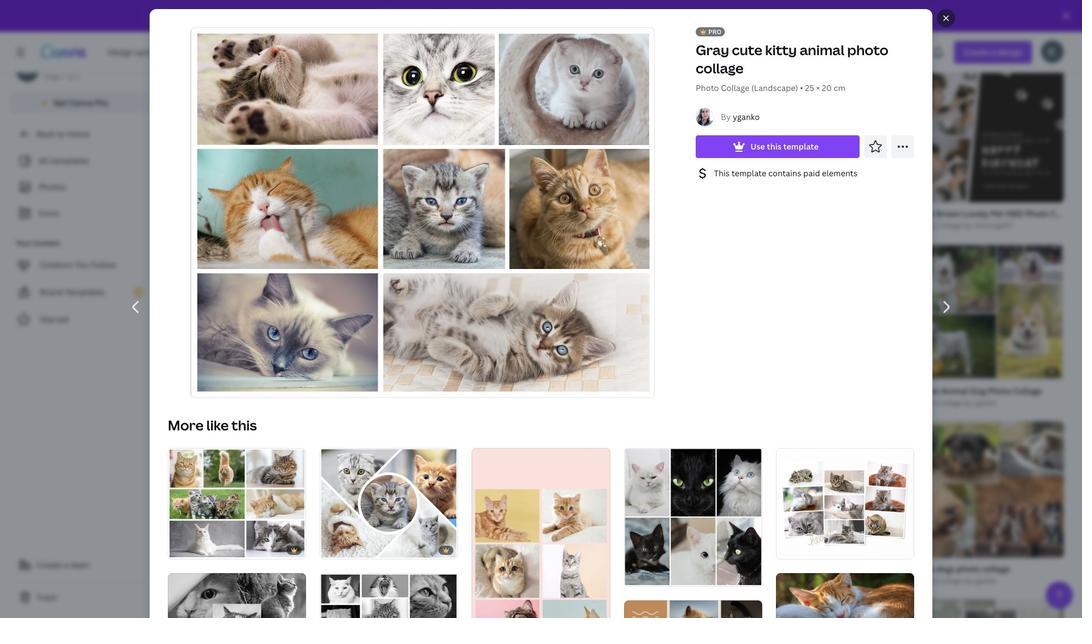 Task type: describe. For each thing, give the bounding box(es) containing it.
photo collage by yganko link for kitty
[[548, 576, 688, 587]]

photo collage by yganko link for hedgehog
[[732, 456, 880, 467]]

create a team button
[[9, 554, 148, 577]]

animal for gray cute kitty animal photo collage photo collage (landscape) • 25 × 20 cm
[[800, 40, 845, 59]]

pets inside pink simple pets photo collage photo collage by estudio creativo
[[411, 208, 428, 219]]

brown cute modern animal pet mood boards photo collage image
[[624, 601, 762, 619]]

photos link
[[16, 176, 141, 198]]

ohayou
[[429, 43, 454, 52]]

yellow
[[237, 461, 259, 470]]

get
[[53, 97, 67, 108]]

photo collage by yganko link for dog
[[916, 398, 1042, 409]]

✦
[[422, 43, 427, 52]]

by inside educational mammal studies photo collage photo collage by canva creative studio
[[596, 399, 604, 408]]

creators
[[40, 260, 73, 270]]

content
[[33, 238, 60, 248]]

pink trivia cat photo collage image
[[710, 124, 880, 260]]

abstract
[[603, 208, 637, 219]]

pet inside orange peach abstract pet photo collage photo collage by hyperine design
[[639, 208, 652, 219]]

20
[[822, 83, 832, 93]]

hbd
[[1006, 208, 1024, 219]]

cute for cute baby animal photo collage
[[364, 386, 382, 397]]

by inside dark brown lovely pet hbd photo collage w photo collage by hstrongart
[[964, 221, 972, 230]]

kıssacık
[[265, 105, 291, 114]]

mammal
[[596, 386, 630, 397]]

photo inside the cute dogs photo collage photo collage by yganko
[[916, 577, 936, 586]]

all templates link
[[16, 150, 141, 172]]

(landscape)
[[752, 83, 798, 93]]

and
[[391, 30, 406, 41]]

colorful my dairy pets - pet photo collage image
[[894, 0, 1064, 25]]

by inside green animal dog photo collage photo collage by yganko
[[964, 399, 972, 408]]

by inside blue white yellow modern simple love pet photo collage photo collage by one piece design
[[228, 283, 236, 292]]

free •
[[46, 72, 65, 82]]

orange peach abstract pet photo collage link
[[548, 208, 708, 220]]

gray for gray cute kitty animal photo collage photo collage (landscape) • 25 × 20 cm
[[696, 40, 729, 59]]

trash link
[[9, 587, 148, 610]]

creators you follow
[[40, 260, 116, 270]]

photo inside gray cute kitty animal photo collage photo collage by yganko
[[548, 577, 568, 586]]

orange minimalist dog photo collage photo collage by yellow bananas
[[180, 448, 321, 470]]

colorful
[[916, 30, 948, 41]]

scrapbook
[[873, 88, 914, 99]]

by inside yellow pastel pet photo photo collage photo collage by mahacreative
[[596, 43, 604, 52]]

photo collage by yellow bananas link
[[180, 460, 321, 471]]

cute cat photo collage image
[[168, 449, 306, 559]]

hyperine
[[606, 221, 636, 230]]

pink pastel cute photo collage aesthetic cat phone wallpaper image
[[472, 449, 610, 619]]

elements
[[822, 168, 858, 179]]

yganko inside cute baby animal photo collage photo collage by yganko
[[422, 399, 445, 408]]

photo collage by yganko link for animal
[[364, 398, 489, 409]]

by inside cute baby animal photo collage photo collage by yganko
[[412, 399, 420, 408]]

back
[[36, 129, 55, 139]]

dark
[[916, 208, 935, 219]]

pets link
[[341, 477, 512, 504]]

by inside pastel brown minimalist dog day photo collage photo collage by züleyha kıssacık
[[228, 105, 236, 114]]

natural
[[759, 444, 788, 455]]

team
[[70, 560, 90, 571]]

pink simple pets photo collage image
[[341, 66, 512, 202]]

design inside blue white yellow modern simple love pet photo collage photo collage by one piece design
[[272, 283, 294, 292]]

colorful my dairy pets - pet photo collage photo collage by gotemp design
[[916, 30, 1078, 52]]

pastel inside pastel brown minimalist dog day photo collage photo collage by züleyha kıssacık
[[180, 92, 204, 103]]

1 vertical spatial template
[[732, 168, 767, 179]]

by inside yellow and blue international cat day photo collage photo collage by ✦ ohayou
[[412, 43, 420, 52]]

this
[[714, 168, 730, 179]]

pastel inside yellow pastel pet photo photo collage photo collage by mahacreative
[[575, 30, 599, 41]]

like
[[206, 416, 229, 435]]

your
[[16, 238, 31, 248]]

pets
[[364, 485, 381, 496]]

collage inside orange minimalist dog photo collage photo collage by yellow bananas
[[293, 448, 321, 459]]

blue inside blue white yellow modern simple love pet photo collage photo collage by one piece design
[[180, 270, 197, 281]]

dark brown lovely pet hbd photo collage w photo collage by hstrongart
[[916, 208, 1082, 230]]

colorful my dairy pets - pet photo collage link
[[916, 30, 1078, 42]]

dairy
[[964, 30, 985, 41]]

photo inside the cute dogs photo collage photo collage by yganko
[[957, 564, 981, 575]]

pastel brown minimalist dog day photo collage link
[[180, 92, 364, 104]]

photos
[[39, 182, 66, 192]]

by inside orange minimalist dog photo collage photo collage by yellow bananas
[[228, 461, 236, 470]]

brown inside brown natural hedgehog photo collage photo collage by yganko
[[732, 444, 757, 455]]

yellow for yellow and blue international cat day photo collage
[[364, 30, 389, 41]]

photo collage by gotemp design link
[[916, 42, 1064, 54]]

cute dogs photo collage image
[[894, 422, 1064, 558]]

cute for cute dogs photo collage
[[916, 564, 935, 575]]

green animal dog photo collage link
[[916, 386, 1042, 398]]

photo inside colorful my dairy pets - pet photo collage photo collage by gotemp design
[[916, 43, 936, 52]]

white cute pet animal mood boards photo collage image
[[157, 484, 328, 619]]

yganko inside the cute dogs photo collage photo collage by yganko
[[974, 577, 997, 586]]

by inside brown natural hedgehog photo collage photo collage by yganko
[[780, 457, 788, 466]]

free
[[46, 72, 60, 82]]

brown and green torn happy birthday photo collage image
[[894, 600, 1064, 619]]

modern
[[251, 270, 281, 281]]

photo collage by mahacreative link
[[548, 42, 695, 54]]

brown for lovely
[[937, 208, 962, 219]]

brown minimalist cat photo collage image
[[776, 574, 915, 619]]

templates
[[51, 155, 89, 166]]

paid
[[804, 168, 820, 179]]

green animal dog photo collage photo collage by yganko
[[916, 386, 1042, 408]]

0 horizontal spatial gray cats cute photo collage image
[[168, 574, 306, 619]]

photo collage by hstrongart link
[[916, 220, 1064, 231]]

collage inside colorful my dairy pets - pet photo collage photo collage by gotemp design
[[1050, 30, 1078, 41]]

hedgehog
[[790, 444, 830, 455]]

trash
[[36, 592, 57, 603]]

collage inside orange minimalist dog photo collage photo collage by yellow bananas
[[201, 461, 226, 470]]

yellow and blue international cat day photo collage link
[[364, 30, 566, 42]]

starred
[[40, 314, 69, 325]]

animal inside cute baby animal photo collage photo collage by yganko
[[406, 386, 433, 397]]

this template contains paid elements
[[714, 168, 858, 179]]

orange
[[180, 448, 207, 459]]

photo inside colorful my dairy pets - pet photo collage photo collage by gotemp design
[[1025, 30, 1049, 41]]

kitty for gray cute kitty animal photo collage photo collage by yganko
[[587, 564, 605, 575]]

blue white yellow modern simple love pet photo collage photo collage by one piece design
[[180, 270, 401, 292]]

pastel brown minimalist dog day photo collage image
[[157, 0, 328, 87]]

educational mammal studies photo collage image
[[525, 244, 696, 380]]

photo inside gray cute kitty animal photo collage photo collage by yganko
[[635, 564, 658, 575]]

day inside yellow and blue international cat day photo collage photo collage by ✦ ohayou
[[495, 30, 510, 41]]

happy
[[810, 88, 836, 99]]

peach
[[578, 208, 602, 219]]

white and cream simple minimalist cats photo collage image
[[776, 449, 915, 559]]

minimalist inside minimalist cute pet happy birthday scrapbook photo collage link
[[732, 88, 773, 99]]

collage inside colorful my dairy pets - pet photo collage photo collage by gotemp design
[[938, 43, 962, 52]]

by inside gray cute kitty animal photo collage photo collage by yganko
[[596, 577, 604, 586]]

pro
[[95, 97, 108, 108]]

day inside pastel brown minimalist dog day photo collage photo collage by züleyha kıssacık
[[292, 92, 307, 103]]

top level navigation element
[[100, 41, 457, 64]]

orange minimalist dog photo collage link
[[180, 447, 321, 460]]

minimalist cute pet happy birthday scrapbook photo collage image
[[710, 0, 880, 83]]

blue white yellow modern simple love pet photo collage image
[[157, 128, 328, 264]]

dog inside green animal dog photo collage photo collage by yganko
[[971, 386, 986, 397]]

icons link
[[16, 203, 141, 224]]

0 vertical spatial gray cute kitty animal photo collage image
[[191, 27, 656, 399]]

lovely
[[963, 208, 989, 219]]

minimalist
[[208, 448, 249, 459]]

pet left ×
[[795, 88, 808, 99]]

yellow and blue international cat day photo collage image
[[341, 0, 512, 24]]

collage inside gray cute kitty animal photo collage photo collage by yganko
[[570, 577, 594, 586]]

collage inside the cute dogs photo collage photo collage by yganko
[[982, 564, 1010, 575]]

all
[[39, 155, 49, 166]]

brand templates
[[40, 287, 105, 298]]

home
[[67, 129, 90, 139]]

personal
[[46, 60, 79, 71]]

w
[[1082, 208, 1082, 219]]

back to home link
[[9, 123, 148, 146]]

orange peach abstract pet photo collage image
[[525, 66, 696, 202]]

green
[[916, 386, 940, 397]]

mahacreative
[[606, 43, 651, 52]]

contains
[[769, 168, 802, 179]]

cute baby animal photo collage link
[[364, 385, 489, 398]]

create a team
[[36, 560, 90, 571]]



Task type: vqa. For each thing, say whether or not it's contained in the screenshot.
the Comic
no



Task type: locate. For each thing, give the bounding box(es) containing it.
collage inside the gray cute kitty animal photo collage photo collage (landscape) • 25 × 20 cm
[[721, 83, 750, 93]]

dog
[[251, 448, 266, 459], [364, 512, 378, 523]]

1 horizontal spatial canva
[[606, 399, 626, 408]]

pet up hstrongart
[[991, 208, 1004, 219]]

cute
[[732, 40, 763, 59], [568, 564, 586, 575]]

blue left white
[[180, 270, 197, 281]]

brown inside dark brown lovely pet hbd photo collage w photo collage by hstrongart
[[937, 208, 962, 219]]

1 horizontal spatial day
[[495, 30, 510, 41]]

cute up black and yellow dog breeds pet collage image on the bottom of page
[[568, 564, 586, 575]]

animal for gray cute kitty animal photo collage photo collage by yganko
[[607, 564, 633, 575]]

yellow up one
[[224, 270, 249, 281]]

yganko down brown natural hedgehog photo collage link
[[790, 457, 813, 466]]

1 vertical spatial kitty
[[587, 564, 605, 575]]

0 horizontal spatial animal
[[607, 564, 633, 575]]

2 horizontal spatial cute
[[916, 564, 935, 575]]

cute for gray cute kitty animal photo collage photo collage (landscape) • 25 × 20 cm
[[732, 40, 763, 59]]

by inside colorful my dairy pets - pet photo collage photo collage by gotemp design
[[964, 43, 972, 52]]

pet link
[[341, 449, 512, 477]]

follow
[[91, 260, 116, 270]]

dog up photo collage by yellow bananas link
[[251, 448, 266, 459]]

photo collage by canva creative studio link
[[548, 398, 696, 409]]

by down cute baby animal photo collage link
[[412, 399, 420, 408]]

photo up bananas
[[268, 448, 291, 459]]

2 vertical spatial brown
[[732, 444, 757, 455]]

yganko down cute baby animal photo collage link
[[422, 399, 445, 408]]

blue white yellow modern simple love pet photo collage link
[[180, 269, 401, 282]]

hstrongart
[[974, 221, 1013, 230]]

kitty
[[765, 40, 797, 59], [587, 564, 605, 575]]

0 horizontal spatial pastel
[[180, 92, 204, 103]]

1 vertical spatial cute
[[364, 386, 382, 397]]

pet inside colorful my dairy pets - pet photo collage photo collage by gotemp design
[[1010, 30, 1023, 41]]

pastel brown minimalist dog day photo collage photo collage by züleyha kıssacık
[[180, 92, 364, 114]]

pets left -
[[987, 30, 1004, 41]]

day
[[495, 30, 510, 41], [292, 92, 307, 103]]

by inside pink simple pets photo collage photo collage by estudio creativo
[[412, 221, 420, 230]]

starred link
[[9, 308, 148, 331]]

baby
[[384, 386, 404, 397]]

photo inside the gray cute kitty animal photo collage photo collage (landscape) • 25 × 20 cm
[[696, 83, 719, 93]]

this
[[767, 141, 782, 152], [232, 416, 257, 435]]

dog down pets
[[364, 512, 378, 523]]

pets inside colorful my dairy pets - pet photo collage photo collage by gotemp design
[[987, 30, 1004, 41]]

photo collage by yganko link down hedgehog
[[732, 456, 880, 467]]

photo right the dogs at bottom right
[[957, 564, 981, 575]]

design inside orange peach abstract pet photo collage photo collage by hyperine design
[[638, 221, 660, 230]]

minimalist cute pet happy birthday scrapbook photo collage
[[732, 88, 971, 99]]

1 horizontal spatial this
[[767, 141, 782, 152]]

design
[[1003, 43, 1025, 52], [638, 221, 660, 230], [272, 283, 294, 292]]

gray cats cute photo collage image
[[710, 480, 880, 616], [168, 574, 306, 619]]

1 horizontal spatial pets
[[987, 30, 1004, 41]]

minimalist inside pastel brown minimalist dog day photo collage photo collage by züleyha kıssacık
[[232, 92, 273, 103]]

educational
[[548, 386, 594, 397]]

dog up kıssacık
[[275, 92, 290, 103]]

1 horizontal spatial •
[[800, 83, 803, 93]]

by down dairy
[[964, 43, 972, 52]]

by down minimalist
[[228, 461, 236, 470]]

0 vertical spatial animal
[[800, 40, 845, 59]]

canva
[[69, 97, 93, 108], [606, 399, 626, 408]]

1 horizontal spatial kitty
[[765, 40, 797, 59]]

animal inside the gray cute kitty animal photo collage photo collage (landscape) • 25 × 20 cm
[[800, 40, 845, 59]]

black and yellow dog breeds pet collage image
[[525, 600, 696, 619]]

cat
[[480, 30, 493, 41]]

by
[[721, 112, 731, 122]]

get canva pro button
[[9, 92, 148, 114]]

1 vertical spatial day
[[292, 92, 307, 103]]

day right cat
[[495, 30, 510, 41]]

by down lovely
[[964, 221, 972, 230]]

1 vertical spatial brown
[[937, 208, 962, 219]]

dog inside orange minimalist dog photo collage photo collage by yellow bananas
[[251, 448, 266, 459]]

creativo
[[448, 221, 476, 230]]

1 animal from the left
[[406, 386, 433, 397]]

1 horizontal spatial template
[[784, 141, 819, 152]]

2 vertical spatial cute
[[916, 564, 935, 575]]

dog
[[275, 92, 290, 103], [971, 386, 986, 397]]

yellow pastel pet photo photo collage image
[[525, 0, 696, 25]]

1 horizontal spatial simple
[[383, 208, 409, 219]]

simple inside pink simple pets photo collage photo collage by estudio creativo
[[383, 208, 409, 219]]

0 vertical spatial dog
[[251, 448, 266, 459]]

yellow for yellow pastel pet photo photo collage
[[548, 30, 573, 41]]

cute dogs photo collage photo collage by yganko
[[916, 564, 1010, 586]]

gray cute kitty animal photo collage photo collage (landscape) • 25 × 20 cm
[[696, 40, 889, 93]]

0 horizontal spatial day
[[292, 92, 307, 103]]

1 vertical spatial this
[[232, 416, 257, 435]]

love
[[312, 270, 330, 281]]

more like this
[[168, 416, 257, 435]]

cute inside gray cute kitty animal photo collage photo collage by yganko
[[568, 564, 586, 575]]

1 horizontal spatial blue
[[408, 30, 425, 41]]

by yganko
[[721, 112, 760, 122]]

yellow
[[364, 30, 389, 41], [548, 30, 573, 41], [224, 270, 249, 281]]

simple inside blue white yellow modern simple love pet photo collage photo collage by one piece design
[[283, 270, 310, 281]]

1 horizontal spatial brown
[[732, 444, 757, 455]]

photo inside the gray cute kitty animal photo collage photo collage (landscape) • 25 × 20 cm
[[848, 40, 889, 59]]

25
[[805, 83, 814, 93]]

yellow down yellow pastel pet photo photo collage
[[548, 30, 573, 41]]

animal right the baby
[[406, 386, 433, 397]]

0 vertical spatial design
[[1003, 43, 1025, 52]]

0 vertical spatial template
[[784, 141, 819, 152]]

1 vertical spatial dog
[[971, 386, 986, 397]]

0 horizontal spatial gray
[[548, 564, 566, 575]]

-
[[1005, 30, 1009, 41]]

yganko down cute dogs photo collage link
[[974, 577, 997, 586]]

0 vertical spatial gray
[[696, 40, 729, 59]]

animal inside gray cute kitty animal photo collage photo collage by yganko
[[607, 564, 633, 575]]

get canva pro
[[53, 97, 108, 108]]

this right use
[[767, 141, 782, 152]]

1 horizontal spatial dog
[[971, 386, 986, 397]]

template up paid
[[784, 141, 819, 152]]

1 vertical spatial cute
[[568, 564, 586, 575]]

gray inside the gray cute kitty animal photo collage photo collage (landscape) • 25 × 20 cm
[[696, 40, 729, 59]]

1 vertical spatial canva
[[606, 399, 626, 408]]

my
[[950, 30, 962, 41]]

0 horizontal spatial brown
[[206, 92, 231, 103]]

1 horizontal spatial dog
[[364, 512, 378, 523]]

design inside colorful my dairy pets - pet photo collage photo collage by gotemp design
[[1003, 43, 1025, 52]]

yganko inside green animal dog photo collage photo collage by yganko
[[974, 399, 997, 408]]

0 horizontal spatial blue
[[180, 270, 197, 281]]

cute inside cute baby animal photo collage photo collage by yganko
[[364, 386, 382, 397]]

0 horizontal spatial canva
[[69, 97, 93, 108]]

1 vertical spatial dog
[[364, 512, 378, 523]]

0 vertical spatial dog
[[275, 92, 290, 103]]

0 vertical spatial canva
[[69, 97, 93, 108]]

canva down mammal
[[606, 399, 626, 408]]

1 vertical spatial •
[[800, 83, 803, 93]]

1 horizontal spatial minimalist
[[732, 88, 773, 99]]

pet right abstract
[[639, 208, 652, 219]]

by left züleyha
[[228, 105, 236, 114]]

day up photo collage by züleyha kıssacık link in the left of the page
[[292, 92, 307, 103]]

cute inside the cute dogs photo collage photo collage by yganko
[[916, 564, 935, 575]]

templates
[[65, 287, 105, 298]]

use this template button
[[696, 135, 860, 158]]

photo collage by yganko link up black and yellow dog breeds pet collage image on the bottom of page
[[548, 576, 688, 587]]

0 horizontal spatial pets
[[411, 208, 428, 219]]

cute left the dogs at bottom right
[[916, 564, 935, 575]]

brown inside pastel brown minimalist dog day photo collage photo collage by züleyha kıssacık
[[206, 92, 231, 103]]

0 horizontal spatial design
[[272, 283, 294, 292]]

2 horizontal spatial design
[[1003, 43, 1025, 52]]

orange minimalist dog photo collage image
[[157, 306, 328, 442]]

0 vertical spatial cute
[[775, 88, 793, 99]]

collage inside the cute dogs photo collage photo collage by yganko
[[938, 577, 962, 586]]

1 horizontal spatial pastel
[[575, 30, 599, 41]]

kitty inside gray cute kitty animal photo collage photo collage by yganko
[[587, 564, 605, 575]]

yganko down green animal dog photo collage link
[[974, 399, 997, 408]]

animal up ×
[[800, 40, 845, 59]]

1 vertical spatial design
[[638, 221, 660, 230]]

• inside the gray cute kitty animal photo collage photo collage (landscape) • 25 × 20 cm
[[800, 83, 803, 93]]

simple right pink
[[383, 208, 409, 219]]

0 horizontal spatial dog
[[251, 448, 266, 459]]

1 horizontal spatial gray
[[696, 40, 729, 59]]

0 vertical spatial kitty
[[765, 40, 797, 59]]

canva left pro
[[69, 97, 93, 108]]

animal up black and yellow dog breeds pet collage image on the bottom of page
[[607, 564, 633, 575]]

0 vertical spatial day
[[495, 30, 510, 41]]

1 vertical spatial pets
[[411, 208, 428, 219]]

1 horizontal spatial design
[[638, 221, 660, 230]]

yganko down gray cute kitty animal photo collage link
[[606, 577, 629, 586]]

icons
[[39, 208, 59, 219]]

0 horizontal spatial dog
[[275, 92, 290, 103]]

pink simple pets photo collage photo collage by estudio creativo
[[364, 208, 484, 230]]

photo up birthday
[[848, 40, 889, 59]]

1 vertical spatial pastel
[[180, 92, 204, 103]]

• left 25
[[800, 83, 803, 93]]

dogs
[[937, 564, 955, 575]]

1 vertical spatial blue
[[180, 270, 197, 281]]

canva inside educational mammal studies photo collage photo collage by canva creative studio
[[606, 399, 626, 408]]

• right free
[[62, 72, 65, 82]]

animal right green
[[942, 386, 969, 397]]

0 horizontal spatial simple
[[283, 270, 310, 281]]

2 vertical spatial design
[[272, 283, 294, 292]]

minimalist
[[732, 88, 773, 99], [232, 92, 273, 103]]

0 vertical spatial blue
[[408, 30, 425, 41]]

canva inside button
[[69, 97, 93, 108]]

by inside the cute dogs photo collage photo collage by yganko
[[964, 577, 972, 586]]

cute up (landscape)
[[732, 40, 763, 59]]

pet
[[364, 457, 377, 468]]

yganko link
[[733, 112, 760, 122]]

1 horizontal spatial cute
[[732, 40, 763, 59]]

cute left the baby
[[364, 386, 382, 397]]

more
[[168, 416, 204, 435]]

design down -
[[1003, 43, 1025, 52]]

gray inside gray cute kitty animal photo collage photo collage by yganko
[[548, 564, 566, 575]]

by left one
[[228, 283, 236, 292]]

photo inside orange minimalist dog photo collage photo collage by yellow bananas
[[180, 461, 200, 470]]

yellow inside yellow and blue international cat day photo collage photo collage by ✦ ohayou
[[364, 30, 389, 41]]

brown up photo collage by züleyha kıssacık link in the left of the page
[[206, 92, 231, 103]]

black and white cats collage minimalist mood board instagram post image
[[624, 449, 762, 587]]

photo inside orange minimalist dog photo collage photo collage by yellow bananas
[[268, 448, 291, 459]]

animal inside green animal dog photo collage photo collage by yganko
[[942, 386, 969, 397]]

kitty up (landscape)
[[765, 40, 797, 59]]

cute kitten animal photo collage image
[[320, 449, 458, 559]]

1 horizontal spatial gray cats cute photo collage image
[[710, 480, 880, 616]]

yellow pastel pet photo photo collage photo collage by mahacreative
[[548, 30, 695, 52]]

by down cute dogs photo collage link
[[964, 577, 972, 586]]

2 horizontal spatial yellow
[[548, 30, 573, 41]]

dog inside pastel brown minimalist dog day photo collage photo collage by züleyha kıssacık
[[275, 92, 290, 103]]

0 vertical spatial simple
[[383, 208, 409, 219]]

by down green animal dog photo collage link
[[964, 399, 972, 408]]

dark brown lovely pet hbd photo collage w link
[[916, 208, 1082, 220]]

cute left 25
[[775, 88, 793, 99]]

yellow left and
[[364, 30, 389, 41]]

photo collage by yganko link down the baby
[[364, 398, 489, 409]]

gray cute kitty animal photo collage link
[[548, 564, 688, 576]]

birthday
[[837, 88, 871, 99]]

pet up photo collage by mahacreative "link" at the right of page
[[601, 30, 614, 41]]

gray cute kitty animal photo collage photo collage by yganko
[[548, 564, 688, 586]]

0 vertical spatial pastel
[[575, 30, 599, 41]]

photo collage by yganko link for photo
[[916, 576, 1010, 587]]

collage inside the gray cute kitty animal photo collage photo collage (landscape) • 25 × 20 cm
[[696, 59, 744, 77]]

0 vertical spatial cute
[[732, 40, 763, 59]]

yellow pastel pet photo photo collage link
[[548, 30, 695, 42]]

brown for minimalist
[[206, 92, 231, 103]]

blue up ✦
[[408, 30, 425, 41]]

0 horizontal spatial cute
[[364, 386, 382, 397]]

creators you follow link
[[9, 254, 148, 277]]

to
[[57, 129, 65, 139]]

colorful tropic parrot photo collage image
[[341, 545, 512, 619]]

yganko inside gray cute kitty animal photo collage photo collage by yganko
[[606, 577, 629, 586]]

brown left natural
[[732, 444, 757, 455]]

brand
[[40, 287, 63, 298]]

brown right dark
[[937, 208, 962, 219]]

1 horizontal spatial animal
[[800, 40, 845, 59]]

0 horizontal spatial cute
[[568, 564, 586, 575]]

a
[[64, 560, 68, 571]]

yellow inside yellow pastel pet photo photo collage photo collage by mahacreative
[[548, 30, 573, 41]]

yganko right by
[[733, 112, 760, 122]]

1 horizontal spatial cute
[[775, 88, 793, 99]]

use
[[751, 141, 765, 152]]

international
[[427, 30, 478, 41]]

gray cute kitty animal photo collage image
[[191, 27, 656, 399], [525, 422, 696, 558]]

0 vertical spatial •
[[62, 72, 65, 82]]

2 animal from the left
[[942, 386, 969, 397]]

create
[[36, 560, 62, 571]]

photo collage by yganko link down green
[[916, 398, 1042, 409]]

green animal dog photo collage image
[[894, 244, 1064, 380]]

design down orange peach abstract pet photo collage link
[[638, 221, 660, 230]]

2 horizontal spatial brown
[[937, 208, 962, 219]]

all templates
[[39, 155, 89, 166]]

1 vertical spatial simple
[[283, 270, 310, 281]]

None search field
[[536, 41, 877, 64]]

this inside use this template button
[[767, 141, 782, 152]]

photo collage by yganko link down the dogs at bottom right
[[916, 576, 1010, 587]]

yganko inside brown natural hedgehog photo collage photo collage by yganko
[[790, 457, 813, 466]]

yellow inside blue white yellow modern simple love pet photo collage photo collage by one piece design
[[224, 270, 249, 281]]

by left ✦
[[412, 43, 420, 52]]

pet inside dark brown lovely pet hbd photo collage w photo collage by hstrongart
[[991, 208, 1004, 219]]

orange
[[548, 208, 576, 219]]

gotemp
[[974, 43, 1001, 52]]

dog right green
[[971, 386, 986, 397]]

kitty for gray cute kitty animal photo collage photo collage (landscape) • 25 × 20 cm
[[765, 40, 797, 59]]

photo
[[1025, 30, 1049, 41], [848, 40, 889, 59], [268, 448, 291, 459], [635, 564, 658, 575], [957, 564, 981, 575]]

pet right love
[[332, 270, 345, 281]]

0 vertical spatial this
[[767, 141, 782, 152]]

brand templates link
[[9, 281, 148, 304]]

cute baby animal photo collage image
[[341, 244, 512, 380]]

pet inside blue white yellow modern simple love pet photo collage photo collage by one piece design
[[332, 270, 345, 281]]

0 horizontal spatial yellow
[[224, 270, 249, 281]]

collage inside gray cute kitty animal photo collage photo collage by yganko
[[660, 564, 688, 575]]

cm
[[834, 83, 846, 93]]

educational mammal studies photo collage photo collage by canva creative studio
[[548, 386, 717, 408]]

0 vertical spatial pets
[[987, 30, 1004, 41]]

0 horizontal spatial minimalist
[[232, 92, 273, 103]]

1 vertical spatial animal
[[607, 564, 633, 575]]

cute dogs photo collage link
[[916, 564, 1010, 576]]

1 horizontal spatial animal
[[942, 386, 969, 397]]

bananas
[[260, 461, 288, 470]]

1 vertical spatial gray
[[548, 564, 566, 575]]

0 horizontal spatial animal
[[406, 386, 433, 397]]

pink simple pets photo collage link
[[364, 208, 484, 220]]

0 horizontal spatial kitty
[[587, 564, 605, 575]]

1 vertical spatial gray cute kitty animal photo collage image
[[525, 422, 696, 558]]

blue inside yellow and blue international cat day photo collage photo collage by ✦ ohayou
[[408, 30, 425, 41]]

brown natural hedgehog photo collage photo collage by yganko
[[732, 444, 886, 466]]

0 vertical spatial brown
[[206, 92, 231, 103]]

by down pink simple pets photo collage link
[[412, 221, 420, 230]]

by down yellow pastel pet photo photo collage link
[[596, 43, 604, 52]]

0 horizontal spatial •
[[62, 72, 65, 82]]

minimalist up züleyha
[[232, 92, 273, 103]]

by inside orange peach abstract pet photo collage photo collage by hyperine design
[[596, 221, 604, 230]]

estudio
[[422, 221, 446, 230]]

kitty up black and yellow dog breeds pet collage image on the bottom of page
[[587, 564, 605, 575]]

cute for gray cute kitty animal photo collage photo collage by yganko
[[568, 564, 586, 575]]

0 horizontal spatial this
[[232, 416, 257, 435]]

photo up black and yellow dog breeds pet collage image on the bottom of page
[[635, 564, 658, 575]]

pet right -
[[1010, 30, 1023, 41]]

use this template
[[751, 141, 819, 152]]

simple left love
[[283, 270, 310, 281]]

by down natural
[[780, 457, 788, 466]]

by down gray cute kitty animal photo collage link
[[596, 577, 604, 586]]

cute inside the gray cute kitty animal photo collage photo collage (landscape) • 25 × 20 cm
[[732, 40, 763, 59]]

white
[[199, 270, 222, 281]]

dark brown lovely pet hbd photo collage with cat paws image
[[894, 66, 1064, 202]]

black and white monochrome cute cats photo collage image
[[320, 574, 458, 619]]

cute
[[775, 88, 793, 99], [364, 386, 382, 397], [916, 564, 935, 575]]

this right like
[[232, 416, 257, 435]]

design down blue white yellow modern simple love pet photo collage link
[[272, 283, 294, 292]]

pastel
[[575, 30, 599, 41], [180, 92, 204, 103]]

educational mammal studies photo collage link
[[548, 386, 717, 398]]

0 horizontal spatial template
[[732, 168, 767, 179]]

dog link
[[341, 504, 512, 531]]

kitty inside the gray cute kitty animal photo collage photo collage (landscape) • 25 × 20 cm
[[765, 40, 797, 59]]

photo right -
[[1025, 30, 1049, 41]]

pet inside yellow pastel pet photo photo collage photo collage by mahacreative
[[601, 30, 614, 41]]

1 horizontal spatial yellow
[[364, 30, 389, 41]]

pets up photo collage by estudio creativo link
[[411, 208, 428, 219]]

template inside use this template button
[[784, 141, 819, 152]]

pets
[[987, 30, 1004, 41], [411, 208, 428, 219]]

by down mammal
[[596, 399, 604, 408]]

gray for gray cute kitty animal photo collage photo collage by yganko
[[548, 564, 566, 575]]

by down peach
[[596, 221, 604, 230]]

template right this
[[732, 168, 767, 179]]

minimalist up yganko link
[[732, 88, 773, 99]]



